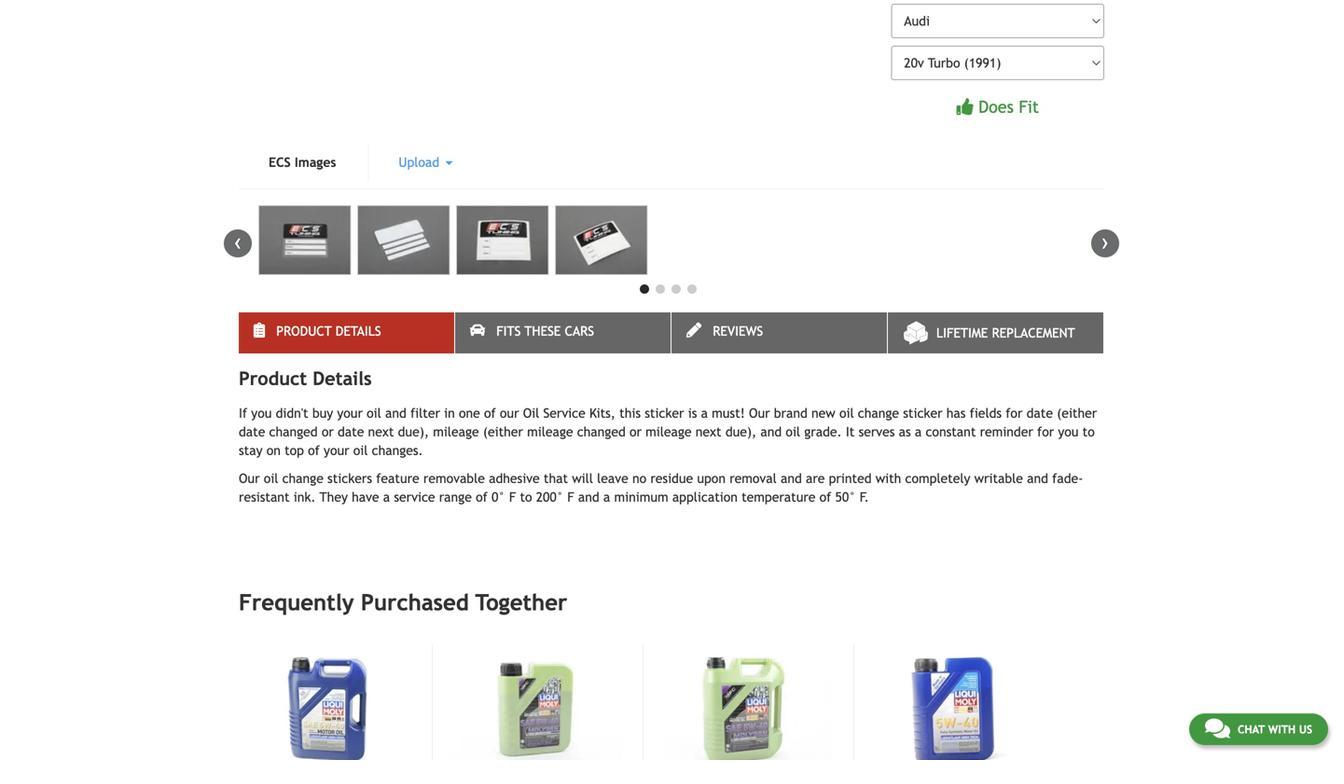 Task type: locate. For each thing, give the bounding box(es) containing it.
thumbs up image
[[957, 99, 974, 115]]

product details up the buy
[[276, 324, 381, 339]]

sticker
[[645, 406, 684, 421], [904, 406, 943, 421]]

a right have
[[383, 490, 390, 505]]

f right 200°
[[568, 490, 574, 505]]

1 horizontal spatial to
[[1083, 424, 1095, 439]]

of left 0°
[[476, 490, 488, 505]]

0 horizontal spatial changed
[[269, 424, 318, 439]]

3 es#2804104 - 009012ecs01 - oil reminder sticker - priced each - be sure to remind yourself when it will be time to order again from ecs tuning - ecs - audi bmw volkswagen mercedes benz mini porsche image from the left
[[456, 205, 549, 275]]

1 horizontal spatial f
[[568, 490, 574, 505]]

due),
[[726, 424, 757, 439]]

1 horizontal spatial or
[[630, 424, 642, 439]]

details
[[336, 324, 381, 339], [313, 368, 372, 389]]

that
[[544, 471, 568, 486]]

does
[[979, 97, 1014, 117]]

(either up fade-
[[1057, 406, 1098, 421]]

stickers
[[328, 471, 372, 486]]

200°
[[536, 490, 564, 505]]

1 horizontal spatial changed
[[577, 424, 626, 439]]

and
[[385, 406, 407, 421], [761, 424, 782, 439], [781, 471, 802, 486], [1028, 471, 1049, 486], [578, 490, 600, 505]]

will
[[572, 471, 593, 486]]

to inside the if you didn't buy your oil and filter in one of our oil service kits, this sticker is a must! our brand new oil change sticker has fields for date (either date changed or date next due), mileage (either mileage changed or mileage next due), and oil grade. it serves as a constant reminder for you to stay on top of your oil changes.
[[1083, 424, 1095, 439]]

and up temperature
[[781, 471, 802, 486]]

1 horizontal spatial for
[[1038, 424, 1055, 439]]

of 50°
[[820, 490, 856, 505]]

of
[[484, 406, 496, 421], [308, 443, 320, 458], [476, 490, 488, 505]]

to
[[1083, 424, 1095, 439], [520, 490, 532, 505]]

3 mileage from the left
[[646, 424, 692, 439]]

0°
[[492, 490, 505, 505]]

to up fade-
[[1083, 424, 1095, 439]]

our up due), at the right bottom
[[749, 406, 770, 421]]

1 horizontal spatial (either
[[1057, 406, 1098, 421]]

kits,
[[590, 406, 616, 421]]

1 vertical spatial change
[[282, 471, 324, 486]]

upload
[[399, 155, 444, 170]]

date
[[1027, 406, 1053, 421], [239, 424, 265, 439], [338, 424, 364, 439]]

our oil change stickers feature removable adhesive that will leave no residue upon removal and are printed with completely writable and fade- resistant ink. they have a service range of 0° f to 200° f and a minimum application temperature of 50° f.
[[239, 471, 1084, 505]]

mileage down in
[[433, 424, 479, 439]]

1 vertical spatial our
[[239, 471, 260, 486]]

molygen new generation engine oil (5w-40) - 5 liter image
[[663, 645, 833, 761]]

1 horizontal spatial sticker
[[904, 406, 943, 421]]

mileage down service
[[527, 424, 573, 439]]

oil up stickers
[[353, 443, 368, 458]]

oil
[[523, 406, 540, 421]]

0 vertical spatial our
[[749, 406, 770, 421]]

2 f from the left
[[568, 490, 574, 505]]

changed down kits,
[[577, 424, 626, 439]]

have
[[352, 490, 379, 505]]

your up stickers
[[324, 443, 350, 458]]

product details
[[276, 324, 381, 339], [239, 368, 372, 389]]

1 or from the left
[[322, 424, 334, 439]]

0 vertical spatial (either
[[1057, 406, 1098, 421]]

our inside our oil change stickers feature removable adhesive that will leave no residue upon removal and are printed with completely writable and fade- resistant ink. they have a service range of 0° f to 200° f and a minimum application temperature of 50° f.
[[239, 471, 260, 486]]

product details up didn't
[[239, 368, 372, 389]]

2 es#2804104 - 009012ecs01 - oil reminder sticker - priced each - be sure to remind yourself when it will be time to order again from ecs tuning - ecs - audi bmw volkswagen mercedes benz mini porsche image from the left
[[357, 205, 450, 275]]

(either
[[1057, 406, 1098, 421], [483, 424, 523, 439]]

change
[[858, 406, 900, 421], [282, 471, 324, 486]]

for up reminder
[[1006, 406, 1023, 421]]

0 horizontal spatial or
[[322, 424, 334, 439]]

oil inside our oil change stickers feature removable adhesive that will leave no residue upon removal and are printed with completely writable and fade- resistant ink. they have a service range of 0° f to 200° f and a minimum application temperature of 50° f.
[[264, 471, 278, 486]]

1 changed from the left
[[269, 424, 318, 439]]

1 horizontal spatial mileage
[[527, 424, 573, 439]]

lifetime replacement link
[[888, 313, 1104, 354]]

1 vertical spatial to
[[520, 490, 532, 505]]

leichtlauf high tech engine oil (5w-40) - 1 liter image
[[873, 645, 1044, 761]]

our inside the if you didn't buy your oil and filter in one of our oil service kits, this sticker is a must! our brand new oil change sticker has fields for date (either date changed or date next due), mileage (either mileage changed or mileage next due), and oil grade. it serves as a constant reminder for you to stay on top of your oil changes.
[[749, 406, 770, 421]]

1 vertical spatial product
[[239, 368, 307, 389]]

does fit
[[979, 97, 1040, 117]]

service
[[394, 490, 435, 505]]

you right if
[[251, 406, 272, 421]]

1 horizontal spatial you
[[1059, 424, 1079, 439]]

1 mileage from the left
[[433, 424, 479, 439]]

fit
[[1019, 97, 1040, 117]]

reviews link
[[672, 313, 887, 354]]

date up stickers
[[338, 424, 364, 439]]

0 horizontal spatial (either
[[483, 424, 523, 439]]

didn't
[[276, 406, 308, 421]]

0 vertical spatial you
[[251, 406, 272, 421]]

if you didn't buy your oil and filter in one of our oil service kits, this sticker is a must! our brand new oil change sticker has fields for date (either date changed or date next due), mileage (either mileage changed or mileage next due), and oil grade. it serves as a constant reminder for you to stay on top of your oil changes.
[[239, 406, 1098, 458]]

(either down our
[[483, 424, 523, 439]]

0 vertical spatial your
[[337, 406, 363, 421]]

and left fade-
[[1028, 471, 1049, 486]]

2 changed from the left
[[577, 424, 626, 439]]

0 horizontal spatial change
[[282, 471, 324, 486]]

f
[[509, 490, 516, 505], [568, 490, 574, 505]]

if
[[239, 406, 247, 421]]

sticker up as
[[904, 406, 943, 421]]

or down this
[[630, 424, 642, 439]]

oil up next due),
[[367, 406, 381, 421]]

of inside our oil change stickers feature removable adhesive that will leave no residue upon removal and are printed with completely writable and fade- resistant ink. they have a service range of 0° f to 200° f and a minimum application temperature of 50° f.
[[476, 490, 488, 505]]

a
[[701, 406, 708, 421], [915, 424, 922, 439], [383, 490, 390, 505], [604, 490, 611, 505]]

your right the buy
[[337, 406, 363, 421]]

changed up top
[[269, 424, 318, 439]]

your
[[337, 406, 363, 421], [324, 443, 350, 458]]

0 horizontal spatial sticker
[[645, 406, 684, 421]]

or down the buy
[[322, 424, 334, 439]]

as
[[899, 424, 911, 439]]

us
[[1300, 723, 1313, 736]]

one
[[459, 406, 480, 421]]

1 vertical spatial (either
[[483, 424, 523, 439]]

0 vertical spatial to
[[1083, 424, 1095, 439]]

brand
[[774, 406, 808, 421]]

1 sticker from the left
[[645, 406, 684, 421]]

oil up resistant
[[264, 471, 278, 486]]

they
[[320, 490, 348, 505]]

leave
[[597, 471, 629, 486]]

date up stay
[[239, 424, 265, 439]]

2 vertical spatial of
[[476, 490, 488, 505]]

0 vertical spatial change
[[858, 406, 900, 421]]

f right 0°
[[509, 490, 516, 505]]

0 horizontal spatial you
[[251, 406, 272, 421]]

of right top
[[308, 443, 320, 458]]

lifetime replacement
[[937, 326, 1076, 341]]

es#2804104 - 009012ecs01 - oil reminder sticker - priced each - be sure to remind yourself when it will be time to order again from ecs tuning - ecs - audi bmw volkswagen mercedes benz mini porsche image
[[258, 205, 351, 275], [357, 205, 450, 275], [456, 205, 549, 275], [555, 205, 648, 275]]

0 horizontal spatial our
[[239, 471, 260, 486]]

1 horizontal spatial change
[[858, 406, 900, 421]]

or
[[322, 424, 334, 439], [630, 424, 642, 439]]

and down brand
[[761, 424, 782, 439]]

of left our
[[484, 406, 496, 421]]

to down adhesive
[[520, 490, 532, 505]]

removal
[[730, 471, 777, 486]]

f.
[[860, 490, 869, 505]]

date up reminder
[[1027, 406, 1053, 421]]

you up fade-
[[1059, 424, 1079, 439]]

mileage
[[433, 424, 479, 439], [527, 424, 573, 439], [646, 424, 692, 439]]

0 horizontal spatial for
[[1006, 406, 1023, 421]]

change inside the if you didn't buy your oil and filter in one of our oil service kits, this sticker is a must! our brand new oil change sticker has fields for date (either date changed or date next due), mileage (either mileage changed or mileage next due), and oil grade. it serves as a constant reminder for you to stay on top of your oil changes.
[[858, 406, 900, 421]]

on
[[267, 443, 281, 458]]

ecs images link
[[239, 144, 366, 181]]

writable
[[975, 471, 1024, 486]]

our up resistant
[[239, 471, 260, 486]]

2 horizontal spatial mileage
[[646, 424, 692, 439]]

0 vertical spatial product
[[276, 324, 332, 339]]

product inside 'product details' link
[[276, 324, 332, 339]]

mileage down is
[[646, 424, 692, 439]]

product
[[276, 324, 332, 339], [239, 368, 307, 389]]

0 horizontal spatial f
[[509, 490, 516, 505]]

sticker left is
[[645, 406, 684, 421]]

temperature
[[742, 490, 816, 505]]

it
[[846, 424, 855, 439]]

0 horizontal spatial to
[[520, 490, 532, 505]]

0 horizontal spatial date
[[239, 424, 265, 439]]

for
[[1006, 406, 1023, 421], [1038, 424, 1055, 439]]

‹ link
[[224, 229, 252, 257]]

change up serves
[[858, 406, 900, 421]]

must!
[[712, 406, 745, 421]]

›
[[1102, 229, 1110, 254]]

for right reminder
[[1038, 424, 1055, 439]]

our
[[749, 406, 770, 421], [239, 471, 260, 486]]

› link
[[1092, 229, 1120, 257]]

fields
[[970, 406, 1002, 421]]

1 horizontal spatial our
[[749, 406, 770, 421]]

constant
[[926, 424, 976, 439]]

change up the ink.
[[282, 471, 324, 486]]

0 horizontal spatial mileage
[[433, 424, 479, 439]]

comments image
[[1206, 718, 1231, 740]]

oil
[[367, 406, 381, 421], [840, 406, 854, 421], [786, 424, 801, 439], [353, 443, 368, 458], [264, 471, 278, 486]]

a right as
[[915, 424, 922, 439]]

0 vertical spatial details
[[336, 324, 381, 339]]



Task type: vqa. For each thing, say whether or not it's contained in the screenshot.
REVIEWS
yes



Task type: describe. For each thing, give the bounding box(es) containing it.
adhesive
[[489, 471, 540, 486]]

grade.
[[805, 424, 842, 439]]

with
[[1269, 723, 1296, 736]]

range
[[439, 490, 472, 505]]

2 mileage from the left
[[527, 424, 573, 439]]

images
[[295, 155, 336, 170]]

molygen new generation engine oil (5w-40) - 1 liter image
[[452, 645, 622, 761]]

application
[[673, 490, 738, 505]]

top
[[285, 443, 304, 458]]

is
[[688, 406, 697, 421]]

serves
[[859, 424, 895, 439]]

next
[[696, 424, 722, 439]]

leichtlauf high tech engine oil (5w-40) - 5 liter image
[[240, 645, 412, 761]]

a down leave
[[604, 490, 611, 505]]

fits
[[497, 324, 521, 339]]

this
[[620, 406, 641, 421]]

ink.
[[294, 490, 316, 505]]

are
[[806, 471, 825, 486]]

upload button
[[369, 144, 483, 181]]

stay
[[239, 443, 263, 458]]

1 vertical spatial details
[[313, 368, 372, 389]]

to inside our oil change stickers feature removable adhesive that will leave no residue upon removal and are printed with completely writable and fade- resistant ink. they have a service range of 0° f to 200° f and a minimum application temperature of 50° f.
[[520, 490, 532, 505]]

2 sticker from the left
[[904, 406, 943, 421]]

0 vertical spatial product details
[[276, 324, 381, 339]]

reminder
[[980, 424, 1034, 439]]

oil down brand
[[786, 424, 801, 439]]

our
[[500, 406, 519, 421]]

purchased
[[361, 590, 469, 616]]

residue
[[651, 471, 693, 486]]

next due),
[[368, 424, 429, 439]]

changes.
[[372, 443, 423, 458]]

together
[[476, 590, 568, 616]]

2 horizontal spatial date
[[1027, 406, 1053, 421]]

0 vertical spatial of
[[484, 406, 496, 421]]

printed
[[829, 471, 872, 486]]

reviews
[[713, 324, 763, 339]]

no
[[633, 471, 647, 486]]

resistant
[[239, 490, 290, 505]]

2 or from the left
[[630, 424, 642, 439]]

in
[[444, 406, 455, 421]]

and up next due),
[[385, 406, 407, 421]]

‹
[[234, 229, 242, 254]]

with completely
[[876, 471, 971, 486]]

chat
[[1238, 723, 1265, 736]]

minimum
[[614, 490, 669, 505]]

feature
[[376, 471, 420, 486]]

1 vertical spatial of
[[308, 443, 320, 458]]

service
[[544, 406, 586, 421]]

filter
[[411, 406, 440, 421]]

replacement
[[992, 326, 1076, 341]]

oil up it
[[840, 406, 854, 421]]

1 f from the left
[[509, 490, 516, 505]]

and down will
[[578, 490, 600, 505]]

1 horizontal spatial date
[[338, 424, 364, 439]]

change inside our oil change stickers feature removable adhesive that will leave no residue upon removal and are printed with completely writable and fade- resistant ink. they have a service range of 0° f to 200° f and a minimum application temperature of 50° f.
[[282, 471, 324, 486]]

buy
[[312, 406, 333, 421]]

4 es#2804104 - 009012ecs01 - oil reminder sticker - priced each - be sure to remind yourself when it will be time to order again from ecs tuning - ecs - audi bmw volkswagen mercedes benz mini porsche image from the left
[[555, 205, 648, 275]]

ecs images
[[269, 155, 336, 170]]

lifetime
[[937, 326, 988, 341]]

chat with us link
[[1190, 714, 1329, 746]]

frequently
[[239, 590, 354, 616]]

fits these cars link
[[455, 313, 671, 354]]

1 vertical spatial your
[[324, 443, 350, 458]]

product details link
[[239, 313, 454, 354]]

frequently purchased together
[[239, 590, 568, 616]]

chat with us
[[1238, 723, 1313, 736]]

removable
[[424, 471, 485, 486]]

1 es#2804104 - 009012ecs01 - oil reminder sticker - priced each - be sure to remind yourself when it will be time to order again from ecs tuning - ecs - audi bmw volkswagen mercedes benz mini porsche image from the left
[[258, 205, 351, 275]]

ecs
[[269, 155, 291, 170]]

1 vertical spatial you
[[1059, 424, 1079, 439]]

fade-
[[1053, 471, 1084, 486]]

1 vertical spatial product details
[[239, 368, 372, 389]]

fits these cars
[[497, 324, 594, 339]]

a right is
[[701, 406, 708, 421]]

0 vertical spatial for
[[1006, 406, 1023, 421]]

cars
[[565, 324, 594, 339]]

1 vertical spatial for
[[1038, 424, 1055, 439]]

upon
[[697, 471, 726, 486]]

these
[[525, 324, 561, 339]]

has
[[947, 406, 966, 421]]

new
[[812, 406, 836, 421]]



